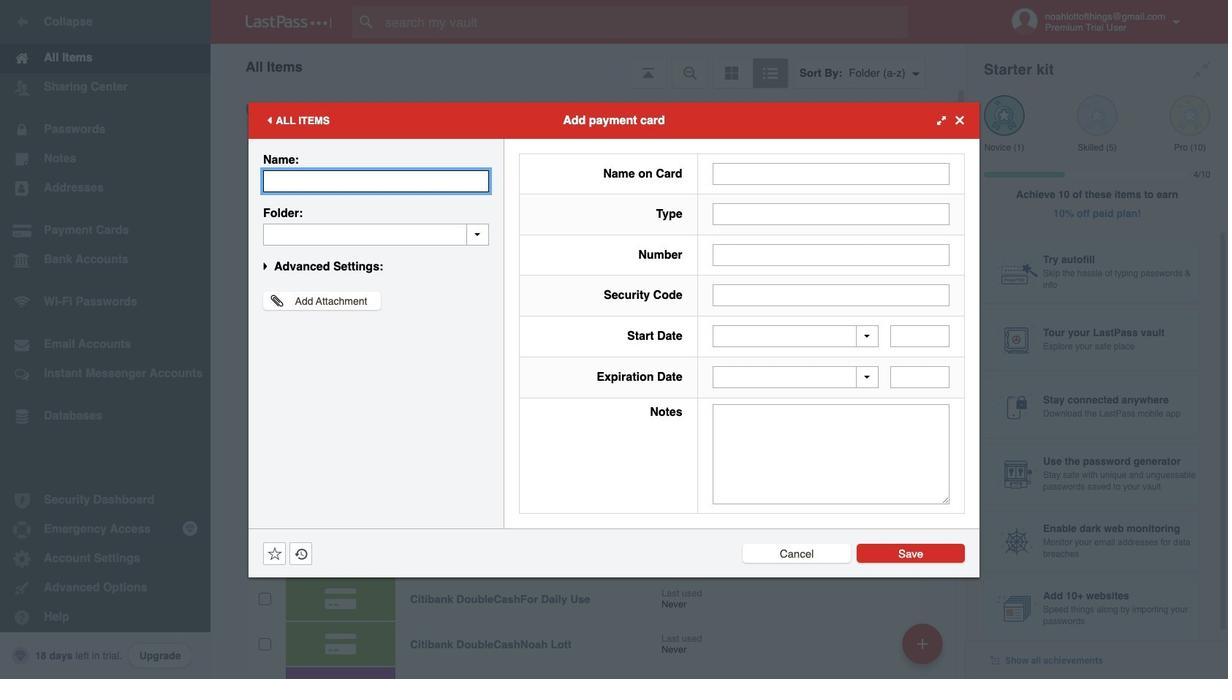 Task type: vqa. For each thing, say whether or not it's contained in the screenshot.
New item navigation
yes



Task type: describe. For each thing, give the bounding box(es) containing it.
new item image
[[918, 639, 928, 649]]

lastpass image
[[246, 15, 332, 29]]

search my vault text field
[[353, 6, 937, 38]]

vault options navigation
[[211, 44, 967, 88]]



Task type: locate. For each thing, give the bounding box(es) containing it.
dialog
[[249, 102, 980, 578]]

new item navigation
[[898, 620, 952, 680]]

None text field
[[713, 204, 950, 225], [713, 244, 950, 266], [891, 367, 950, 389], [713, 204, 950, 225], [713, 244, 950, 266], [891, 367, 950, 389]]

Search search field
[[353, 6, 937, 38]]

None text field
[[713, 163, 950, 185], [263, 170, 489, 192], [263, 223, 489, 245], [713, 285, 950, 307], [891, 326, 950, 348], [713, 404, 950, 504], [713, 163, 950, 185], [263, 170, 489, 192], [263, 223, 489, 245], [713, 285, 950, 307], [891, 326, 950, 348], [713, 404, 950, 504]]

main navigation navigation
[[0, 0, 211, 680]]



